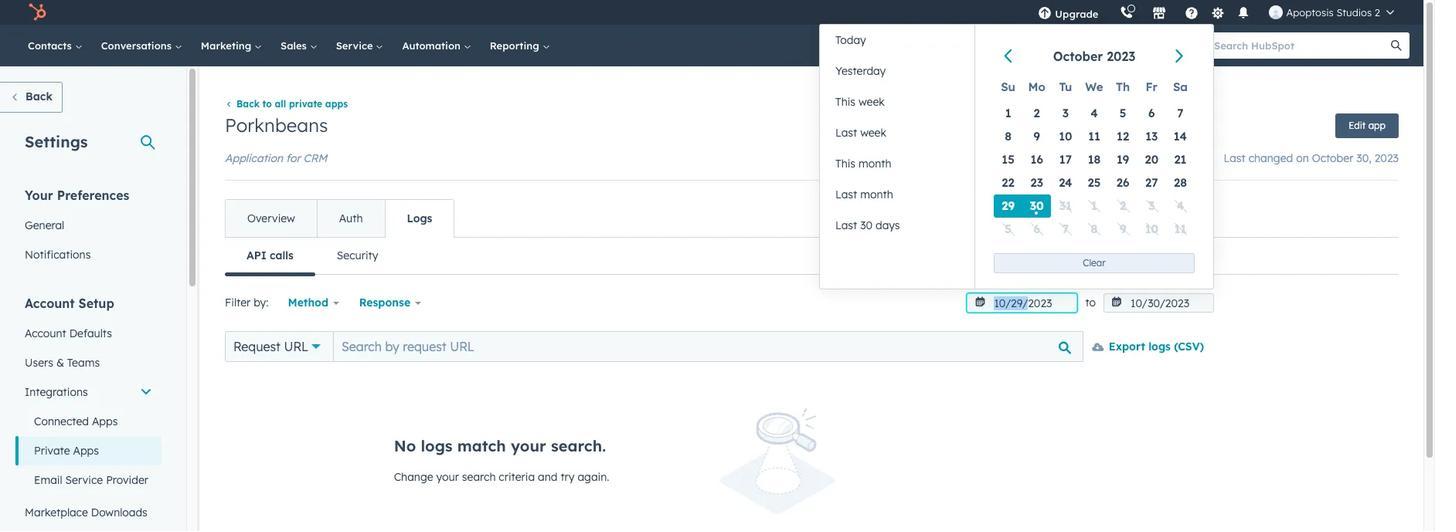 Task type: vqa. For each thing, say whether or not it's contained in the screenshot.
2nd Press to sort. icon from the right
no



Task type: describe. For each thing, give the bounding box(es) containing it.
url
[[284, 340, 309, 355]]

users
[[25, 356, 53, 370]]

1 horizontal spatial 11 menu item
[[1167, 218, 1195, 241]]

logs for no
[[421, 437, 453, 456]]

private apps
[[34, 445, 99, 459]]

application
[[225, 152, 283, 166]]

18
[[1088, 152, 1101, 167]]

search image
[[1392, 40, 1403, 51]]

7 for the bottommost 7 menu item
[[1063, 222, 1069, 237]]

api
[[247, 249, 267, 263]]

sa
[[1174, 80, 1188, 94]]

19 menu item
[[1109, 148, 1138, 172]]

su
[[1002, 80, 1016, 94]]

this month
[[836, 157, 892, 171]]

23
[[1031, 176, 1044, 190]]

20 menu item
[[1138, 148, 1167, 172]]

provider
[[106, 474, 148, 488]]

your preferences
[[25, 188, 129, 203]]

28
[[1174, 176, 1188, 190]]

auth link
[[317, 201, 385, 238]]

marketplaces image
[[1153, 7, 1167, 21]]

all
[[275, 98, 286, 110]]

0 vertical spatial your
[[511, 437, 547, 456]]

1 for topmost 1 menu item
[[1006, 106, 1012, 121]]

0 vertical spatial 11
[[1089, 129, 1101, 144]]

this for this month
[[836, 157, 856, 171]]

0 vertical spatial october
[[1054, 49, 1104, 64]]

1 vertical spatial 11
[[1175, 222, 1187, 237]]

for
[[286, 152, 301, 166]]

your
[[25, 188, 53, 203]]

1 horizontal spatial 9
[[1120, 222, 1127, 237]]

search.
[[551, 437, 606, 456]]

5 for 5 menu item to the bottom
[[1005, 222, 1012, 237]]

response button
[[349, 288, 431, 319]]

sales
[[281, 39, 310, 52]]

this for this week
[[836, 95, 856, 109]]

26
[[1117, 176, 1130, 190]]

19
[[1117, 152, 1130, 167]]

yesterday button
[[820, 56, 975, 87]]

1 horizontal spatial 2023
[[1375, 152, 1400, 166]]

marketplace downloads
[[25, 506, 148, 520]]

notifications image
[[1238, 7, 1251, 21]]

your preferences element
[[15, 187, 162, 270]]

14
[[1174, 129, 1188, 144]]

last week button
[[820, 118, 975, 148]]

0 horizontal spatial 9 menu item
[[1023, 125, 1052, 148]]

&
[[56, 356, 64, 370]]

apps
[[325, 98, 348, 110]]

1 horizontal spatial 3
[[1149, 199, 1156, 213]]

no
[[394, 437, 416, 456]]

0 horizontal spatial 2023
[[1107, 49, 1136, 64]]

porknbeans
[[225, 114, 328, 137]]

connected apps link
[[15, 408, 162, 437]]

0 horizontal spatial to
[[263, 98, 272, 110]]

api calls
[[247, 249, 294, 263]]

22
[[1002, 176, 1015, 190]]

29
[[1002, 199, 1015, 213]]

automation link
[[393, 25, 481, 66]]

defaults
[[69, 327, 112, 341]]

october 2023
[[1054, 49, 1136, 64]]

MM/DD/YYYY text field
[[968, 294, 1078, 313]]

week for last week
[[861, 126, 887, 140]]

1 vertical spatial october
[[1313, 152, 1354, 166]]

marketplace downloads link
[[15, 499, 162, 528]]

0 horizontal spatial 3 menu item
[[1052, 102, 1081, 125]]

upgrade
[[1056, 8, 1099, 20]]

0 vertical spatial 5 menu item
[[1109, 102, 1138, 125]]

edit
[[1349, 120, 1367, 132]]

25 menu item
[[1081, 172, 1109, 195]]

previous month image
[[1001, 48, 1018, 66]]

last for last week
[[836, 126, 858, 140]]

30 inside 30 menu item
[[1030, 199, 1045, 213]]

13
[[1146, 129, 1159, 144]]

by:
[[254, 296, 269, 310]]

18 menu item
[[1081, 148, 1109, 172]]

navigation containing overview
[[225, 200, 455, 238]]

app
[[1369, 120, 1386, 132]]

0 vertical spatial 3
[[1063, 106, 1069, 121]]

1 vertical spatial your
[[437, 471, 459, 485]]

MM/DD/YYYY text field
[[1104, 294, 1215, 313]]

export
[[1109, 340, 1146, 354]]

conversations link
[[92, 25, 192, 66]]

this week button
[[820, 87, 975, 118]]

last for last 30 days
[[836, 219, 858, 233]]

last for last changed on october 30, 2023
[[1224, 152, 1246, 166]]

email service provider link
[[15, 466, 162, 496]]

1 horizontal spatial 4 menu item
[[1167, 195, 1195, 218]]

Search HubSpot search field
[[1207, 32, 1396, 59]]

marketing
[[201, 39, 254, 52]]

on
[[1297, 152, 1310, 166]]

setup
[[79, 296, 114, 312]]

month for last month
[[861, 188, 894, 202]]

back for back to all private apps
[[237, 98, 260, 110]]

4 for left 4 menu item
[[1091, 106, 1099, 121]]

23 menu item
[[1023, 172, 1052, 195]]

30 inside last 30 days button
[[861, 219, 873, 233]]

hubspot link
[[19, 3, 58, 22]]

16
[[1031, 152, 1044, 167]]

calls
[[270, 249, 294, 263]]

settings image
[[1212, 7, 1226, 20]]

27
[[1146, 176, 1159, 190]]

0 vertical spatial 7 menu item
[[1167, 102, 1195, 125]]

auth
[[339, 212, 363, 226]]

17 menu item
[[1052, 148, 1081, 172]]

31 menu item
[[1052, 195, 1081, 218]]

export logs (csv) button
[[1083, 332, 1215, 363]]

overview link
[[226, 201, 317, 238]]

28 menu item
[[1167, 172, 1195, 195]]

mo
[[1029, 80, 1046, 94]]

changed
[[1249, 152, 1294, 166]]

next month image
[[1171, 48, 1188, 66]]

filter by:
[[225, 296, 269, 310]]

0 vertical spatial service
[[336, 39, 376, 52]]

again.
[[578, 471, 610, 485]]

sales link
[[271, 25, 327, 66]]

account setup element
[[15, 295, 162, 532]]

help button
[[1180, 0, 1206, 25]]

yesterday
[[836, 64, 886, 78]]

0 vertical spatial 8 menu item
[[994, 125, 1023, 148]]

tu
[[1060, 80, 1073, 94]]

teams
[[67, 356, 100, 370]]

apps for private apps
[[73, 445, 99, 459]]

1 vertical spatial 2 menu item
[[1109, 195, 1138, 218]]

1 for 1 menu item to the bottom
[[1092, 199, 1098, 213]]

marketing link
[[192, 25, 271, 66]]

8 for topmost 8 menu item
[[1005, 129, 1012, 144]]

1 vertical spatial 9 menu item
[[1109, 218, 1138, 241]]

8 for the right 8 menu item
[[1092, 222, 1098, 237]]

studios
[[1337, 6, 1373, 19]]

24 menu item
[[1052, 172, 1081, 195]]

response
[[359, 296, 411, 310]]

0 vertical spatial 1 menu item
[[994, 102, 1023, 125]]

account for account setup
[[25, 296, 75, 312]]

0 vertical spatial 9
[[1034, 129, 1041, 144]]

0 vertical spatial 6 menu item
[[1138, 102, 1167, 125]]

back for back
[[26, 90, 53, 104]]

marketplaces button
[[1144, 0, 1176, 25]]



Task type: locate. For each thing, give the bounding box(es) containing it.
account up users
[[25, 327, 66, 341]]

1 horizontal spatial to
[[1086, 296, 1096, 310]]

0 vertical spatial apps
[[92, 415, 118, 429]]

marketplace
[[25, 506, 88, 520]]

6 down 30 menu item
[[1034, 222, 1041, 237]]

logs for export
[[1149, 340, 1171, 354]]

1 vertical spatial logs
[[421, 437, 453, 456]]

1 vertical spatial 2
[[1034, 106, 1041, 121]]

integrations button
[[15, 378, 162, 408]]

1 vertical spatial 1
[[1092, 199, 1098, 213]]

last 30 days button
[[820, 210, 975, 241]]

logs right no
[[421, 437, 453, 456]]

3 menu item down 27
[[1138, 195, 1167, 218]]

week
[[859, 95, 885, 109], [861, 126, 887, 140]]

search
[[462, 471, 496, 485]]

27 menu item
[[1138, 172, 1167, 195]]

5 down 29 menu item
[[1005, 222, 1012, 237]]

30 menu item
[[1023, 195, 1052, 218]]

24
[[1059, 176, 1073, 190]]

connected apps
[[34, 415, 118, 429]]

navigation up security
[[225, 200, 455, 238]]

2 inside popup button
[[1375, 6, 1381, 19]]

to down clear button
[[1086, 296, 1096, 310]]

12 menu item
[[1109, 125, 1138, 148]]

1 horizontal spatial 6
[[1149, 106, 1156, 121]]

1 vertical spatial 11 menu item
[[1167, 218, 1195, 241]]

edit app button
[[1336, 114, 1400, 139]]

9 menu item
[[1023, 125, 1052, 148], [1109, 218, 1138, 241]]

1 vertical spatial 5 menu item
[[994, 218, 1023, 241]]

week inside button
[[861, 126, 887, 140]]

2 for the bottom 2 menu item
[[1120, 199, 1127, 213]]

apps
[[92, 415, 118, 429], [73, 445, 99, 459]]

automation
[[402, 39, 464, 52]]

8 menu item up 15
[[994, 125, 1023, 148]]

0 horizontal spatial 5
[[1005, 222, 1012, 237]]

7 menu item
[[1167, 102, 1195, 125], [1052, 218, 1081, 241]]

1 vertical spatial 30
[[861, 219, 873, 233]]

Search by request URL search field
[[333, 332, 1084, 363]]

0 horizontal spatial 10
[[1060, 129, 1073, 144]]

0 vertical spatial 2023
[[1107, 49, 1136, 64]]

october up tu
[[1054, 49, 1104, 64]]

3 menu item down tu
[[1052, 102, 1081, 125]]

11 menu item down 28 menu item at the right top of page
[[1167, 218, 1195, 241]]

0 vertical spatial 8
[[1005, 129, 1012, 144]]

navigation containing api calls
[[225, 238, 1400, 277]]

help image
[[1186, 7, 1200, 21]]

apoptosis studios 2
[[1287, 6, 1381, 19]]

2 account from the top
[[25, 327, 66, 341]]

last left changed
[[1224, 152, 1246, 166]]

account defaults
[[25, 327, 112, 341]]

2 for top 2 menu item
[[1034, 106, 1041, 121]]

clear
[[1084, 257, 1106, 269]]

reporting
[[490, 39, 542, 52]]

1 horizontal spatial 1 menu item
[[1081, 195, 1109, 218]]

menu
[[1028, 0, 1406, 25]]

users & teams
[[25, 356, 100, 370]]

month up 'last month'
[[859, 157, 892, 171]]

10 menu item
[[1052, 125, 1081, 148], [1138, 218, 1167, 241]]

last for last month
[[836, 188, 858, 202]]

last month button
[[820, 179, 975, 210]]

this down last week at the right top
[[836, 157, 856, 171]]

4 menu item down the we at the top right
[[1081, 102, 1109, 125]]

month up last 30 days
[[861, 188, 894, 202]]

to left all
[[263, 98, 272, 110]]

7 menu item down 31
[[1052, 218, 1081, 241]]

week for this week
[[859, 95, 885, 109]]

0 horizontal spatial 9
[[1034, 129, 1041, 144]]

october
[[1054, 49, 1104, 64], [1313, 152, 1354, 166]]

30 left days
[[861, 219, 873, 233]]

16 menu item
[[1023, 148, 1052, 172]]

crm
[[304, 152, 327, 166]]

4 for rightmost 4 menu item
[[1177, 199, 1185, 213]]

21 menu item
[[1167, 148, 1195, 172]]

your up "criteria"
[[511, 437, 547, 456]]

21
[[1175, 152, 1187, 167]]

last down this week
[[836, 126, 858, 140]]

back to all private apps link
[[225, 98, 348, 110]]

account
[[25, 296, 75, 312], [25, 327, 66, 341]]

week up "this month"
[[861, 126, 887, 140]]

1 horizontal spatial 10
[[1146, 222, 1159, 237]]

0 horizontal spatial 6
[[1034, 222, 1041, 237]]

7 for 7 menu item to the top
[[1178, 106, 1184, 121]]

logs left (csv)
[[1149, 340, 1171, 354]]

1 vertical spatial 6
[[1034, 222, 1041, 237]]

back up settings
[[26, 90, 53, 104]]

email service provider
[[34, 474, 148, 488]]

1
[[1006, 106, 1012, 121], [1092, 199, 1098, 213]]

navigation down last 30 days
[[225, 238, 1400, 277]]

logs
[[1149, 340, 1171, 354], [421, 437, 453, 456]]

edit app
[[1349, 120, 1386, 132]]

9
[[1034, 129, 1041, 144], [1120, 222, 1127, 237]]

7 up 14
[[1178, 106, 1184, 121]]

1 horizontal spatial 2
[[1120, 199, 1127, 213]]

1 horizontal spatial 9 menu item
[[1109, 218, 1138, 241]]

0 horizontal spatial 5 menu item
[[994, 218, 1023, 241]]

10 menu item down 27 menu item
[[1138, 218, 1167, 241]]

2 navigation from the top
[[225, 238, 1400, 277]]

1 this from the top
[[836, 95, 856, 109]]

0 horizontal spatial 1
[[1006, 106, 1012, 121]]

tara schultz image
[[1270, 5, 1284, 19]]

7 down 31 menu item
[[1063, 222, 1069, 237]]

settings link
[[1209, 4, 1228, 20]]

11 menu item up 18
[[1081, 125, 1109, 148]]

3 down tu
[[1063, 106, 1069, 121]]

10 menu item up 17 on the right
[[1052, 125, 1081, 148]]

private apps link
[[15, 437, 162, 466]]

and
[[538, 471, 558, 485]]

email
[[34, 474, 62, 488]]

service
[[336, 39, 376, 52], [65, 474, 103, 488]]

0 horizontal spatial back
[[26, 90, 53, 104]]

4 menu item down the 28
[[1167, 195, 1195, 218]]

0 vertical spatial this
[[836, 95, 856, 109]]

6 up 13 at the top
[[1149, 106, 1156, 121]]

9 menu item up '16'
[[1023, 125, 1052, 148]]

1 vertical spatial 10 menu item
[[1138, 218, 1167, 241]]

0 vertical spatial 7
[[1178, 106, 1184, 121]]

3 menu item
[[1052, 102, 1081, 125], [1138, 195, 1167, 218]]

8 menu item
[[994, 125, 1023, 148], [1081, 218, 1109, 241]]

this down yesterday
[[836, 95, 856, 109]]

5 up 12
[[1120, 106, 1127, 121]]

menu item
[[1110, 0, 1113, 25]]

5 menu item
[[1109, 102, 1138, 125], [994, 218, 1023, 241]]

private
[[34, 445, 70, 459]]

0 horizontal spatial 7 menu item
[[1052, 218, 1081, 241]]

4
[[1091, 106, 1099, 121], [1177, 199, 1185, 213]]

4 down 28 menu item at the right top of page
[[1177, 199, 1185, 213]]

9 menu item up clear button
[[1109, 218, 1138, 241]]

4 menu item
[[1081, 102, 1109, 125], [1167, 195, 1195, 218]]

this week
[[836, 95, 885, 109]]

1 vertical spatial to
[[1086, 296, 1096, 310]]

back to all private apps
[[237, 98, 348, 110]]

0 horizontal spatial 3
[[1063, 106, 1069, 121]]

month inside button
[[859, 157, 892, 171]]

15 menu item
[[994, 148, 1023, 172]]

apoptosis
[[1287, 6, 1334, 19]]

th
[[1117, 80, 1131, 94]]

0 horizontal spatial service
[[65, 474, 103, 488]]

apps up private apps link
[[92, 415, 118, 429]]

1 vertical spatial 2023
[[1375, 152, 1400, 166]]

0 vertical spatial 30
[[1030, 199, 1045, 213]]

overview
[[247, 212, 295, 226]]

1 vertical spatial 10
[[1146, 222, 1159, 237]]

to
[[263, 98, 272, 110], [1086, 296, 1096, 310]]

0 horizontal spatial 8
[[1005, 129, 1012, 144]]

1 vertical spatial 4
[[1177, 199, 1185, 213]]

1 vertical spatial account
[[25, 327, 66, 341]]

0 horizontal spatial 11
[[1089, 129, 1101, 144]]

1 vertical spatial 4 menu item
[[1167, 195, 1195, 218]]

0 vertical spatial 10 menu item
[[1052, 125, 1081, 148]]

3 down 27 menu item
[[1149, 199, 1156, 213]]

15
[[1002, 152, 1015, 167]]

0 vertical spatial month
[[859, 157, 892, 171]]

your left search
[[437, 471, 459, 485]]

0 horizontal spatial 4 menu item
[[1081, 102, 1109, 125]]

1 navigation from the top
[[225, 200, 455, 238]]

8 menu item up clear
[[1081, 218, 1109, 241]]

general
[[25, 219, 64, 233]]

today button
[[820, 25, 975, 56]]

last week
[[836, 126, 887, 140]]

1 horizontal spatial service
[[336, 39, 376, 52]]

29 menu item
[[994, 195, 1023, 218]]

2023 right 30, at the right
[[1375, 152, 1400, 166]]

1 vertical spatial 6 menu item
[[1023, 218, 1052, 241]]

method
[[288, 296, 329, 310]]

back link
[[0, 82, 63, 113]]

0 vertical spatial logs
[[1149, 340, 1171, 354]]

method button
[[278, 288, 349, 319]]

0 horizontal spatial 2
[[1034, 106, 1041, 121]]

0 horizontal spatial 11 menu item
[[1081, 125, 1109, 148]]

fr
[[1146, 80, 1158, 94]]

this inside button
[[836, 95, 856, 109]]

1 horizontal spatial 5 menu item
[[1109, 102, 1138, 125]]

1 horizontal spatial your
[[511, 437, 547, 456]]

30,
[[1357, 152, 1372, 166]]

2 horizontal spatial 2
[[1375, 6, 1381, 19]]

1 account from the top
[[25, 296, 75, 312]]

1 horizontal spatial 4
[[1177, 199, 1185, 213]]

0 vertical spatial 11 menu item
[[1081, 125, 1109, 148]]

service link
[[327, 25, 393, 66]]

menu containing apoptosis studios 2
[[1028, 0, 1406, 25]]

1 vertical spatial 7 menu item
[[1052, 218, 1081, 241]]

5 menu item down 29
[[994, 218, 1023, 241]]

9 up clear button
[[1120, 222, 1127, 237]]

11 down 28 menu item at the right top of page
[[1175, 222, 1187, 237]]

1 vertical spatial 1 menu item
[[1081, 195, 1109, 218]]

export logs (csv)
[[1109, 340, 1205, 354]]

month for this month
[[859, 157, 892, 171]]

1 down su
[[1006, 106, 1012, 121]]

hubspot image
[[28, 3, 46, 22]]

26 menu item
[[1109, 172, 1138, 195]]

0 vertical spatial 2
[[1375, 6, 1381, 19]]

5 for top 5 menu item
[[1120, 106, 1127, 121]]

october right on
[[1313, 152, 1354, 166]]

month inside button
[[861, 188, 894, 202]]

1 horizontal spatial 10 menu item
[[1138, 218, 1167, 241]]

apps up email service provider link on the bottom
[[73, 445, 99, 459]]

change your search criteria and try again.
[[394, 471, 610, 485]]

contacts
[[28, 39, 75, 52]]

last changed on october 30, 2023
[[1224, 152, 1400, 166]]

logs link
[[385, 201, 454, 238]]

2
[[1375, 6, 1381, 19], [1034, 106, 1041, 121], [1120, 199, 1127, 213]]

api calls button
[[225, 238, 315, 277]]

last
[[836, 126, 858, 140], [1224, 152, 1246, 166], [836, 188, 858, 202], [836, 219, 858, 233]]

0 vertical spatial 1
[[1006, 106, 1012, 121]]

last down 'last month'
[[836, 219, 858, 233]]

0 vertical spatial 10
[[1060, 129, 1073, 144]]

downloads
[[91, 506, 148, 520]]

0 vertical spatial 9 menu item
[[1023, 125, 1052, 148]]

account for account defaults
[[25, 327, 66, 341]]

1 down 25 menu item
[[1092, 199, 1098, 213]]

9 up '16'
[[1034, 129, 1041, 144]]

we
[[1086, 80, 1104, 94]]

1 menu item
[[994, 102, 1023, 125], [1081, 195, 1109, 218]]

0 horizontal spatial your
[[437, 471, 459, 485]]

1 vertical spatial 5
[[1005, 222, 1012, 237]]

0 horizontal spatial 10 menu item
[[1052, 125, 1081, 148]]

2023
[[1107, 49, 1136, 64], [1375, 152, 1400, 166]]

30 down 23 menu item
[[1030, 199, 1045, 213]]

logs inside button
[[1149, 340, 1171, 354]]

11 up 18
[[1089, 129, 1101, 144]]

settings
[[25, 132, 88, 152]]

request
[[234, 340, 281, 355]]

3
[[1063, 106, 1069, 121], [1149, 199, 1156, 213]]

0 vertical spatial 3 menu item
[[1052, 102, 1081, 125]]

request url
[[234, 340, 309, 355]]

30
[[1030, 199, 1045, 213], [861, 219, 873, 233]]

10 up 17 on the right
[[1060, 129, 1073, 144]]

1 vertical spatial apps
[[73, 445, 99, 459]]

2 menu item down 26
[[1109, 195, 1138, 218]]

0 horizontal spatial 30
[[861, 219, 873, 233]]

1 menu item down su
[[994, 102, 1023, 125]]

week inside button
[[859, 95, 885, 109]]

11 menu item
[[1081, 125, 1109, 148], [1167, 218, 1195, 241]]

1 horizontal spatial 8 menu item
[[1081, 218, 1109, 241]]

2 right studios
[[1375, 6, 1381, 19]]

request url button
[[225, 332, 334, 363]]

navigation
[[225, 200, 455, 238], [225, 238, 1400, 277]]

2023 up the "th"
[[1107, 49, 1136, 64]]

private
[[289, 98, 323, 110]]

7 menu item up 14
[[1167, 102, 1195, 125]]

1 menu item down 25
[[1081, 195, 1109, 218]]

0 vertical spatial 2 menu item
[[1023, 102, 1052, 125]]

1 horizontal spatial 5
[[1120, 106, 1127, 121]]

8 up clear
[[1092, 222, 1098, 237]]

4 down the we at the top right
[[1091, 106, 1099, 121]]

1 vertical spatial 3 menu item
[[1138, 195, 1167, 218]]

0 horizontal spatial logs
[[421, 437, 453, 456]]

1 vertical spatial 8 menu item
[[1081, 218, 1109, 241]]

filter
[[225, 296, 251, 310]]

6 menu item
[[1138, 102, 1167, 125], [1023, 218, 1052, 241]]

last down "this month"
[[836, 188, 858, 202]]

1 horizontal spatial 7
[[1178, 106, 1184, 121]]

0 vertical spatial 5
[[1120, 106, 1127, 121]]

1 horizontal spatial back
[[237, 98, 260, 110]]

13 menu item
[[1138, 125, 1167, 148]]

2 menu item
[[1023, 102, 1052, 125], [1109, 195, 1138, 218]]

12
[[1117, 129, 1130, 144]]

0 horizontal spatial 1 menu item
[[994, 102, 1023, 125]]

10 down 27 menu item
[[1146, 222, 1159, 237]]

this inside button
[[836, 157, 856, 171]]

contacts link
[[19, 25, 92, 66]]

5 menu item up 12
[[1109, 102, 1138, 125]]

2 down 26 menu item
[[1120, 199, 1127, 213]]

1 horizontal spatial 3 menu item
[[1138, 195, 1167, 218]]

calling icon image
[[1121, 6, 1135, 20]]

service right sales link
[[336, 39, 376, 52]]

service inside the account setup element
[[65, 474, 103, 488]]

account up the 'account defaults'
[[25, 296, 75, 312]]

1 vertical spatial week
[[861, 126, 887, 140]]

2 this from the top
[[836, 157, 856, 171]]

14 menu item
[[1167, 125, 1195, 148]]

users & teams link
[[15, 349, 162, 378]]

0 horizontal spatial 6 menu item
[[1023, 218, 1052, 241]]

apps for connected apps
[[92, 415, 118, 429]]

calling icon button
[[1115, 2, 1141, 22]]

1 vertical spatial month
[[861, 188, 894, 202]]

service down private apps link
[[65, 474, 103, 488]]

last 30 days
[[836, 219, 900, 233]]

0 vertical spatial 4
[[1091, 106, 1099, 121]]

week up last week at the right top
[[859, 95, 885, 109]]

2 menu item down mo
[[1023, 102, 1052, 125]]

2 down mo
[[1034, 106, 1041, 121]]

last inside button
[[836, 126, 858, 140]]

notifications
[[25, 248, 91, 262]]

0 vertical spatial account
[[25, 296, 75, 312]]

0 vertical spatial 6
[[1149, 106, 1156, 121]]

last month
[[836, 188, 894, 202]]

conversations
[[101, 39, 175, 52]]

1 horizontal spatial logs
[[1149, 340, 1171, 354]]

upgrade image
[[1039, 7, 1053, 21]]

22 menu item
[[994, 172, 1023, 195]]

this month button
[[820, 148, 975, 179]]

back left all
[[237, 98, 260, 110]]

8 up 15
[[1005, 129, 1012, 144]]



